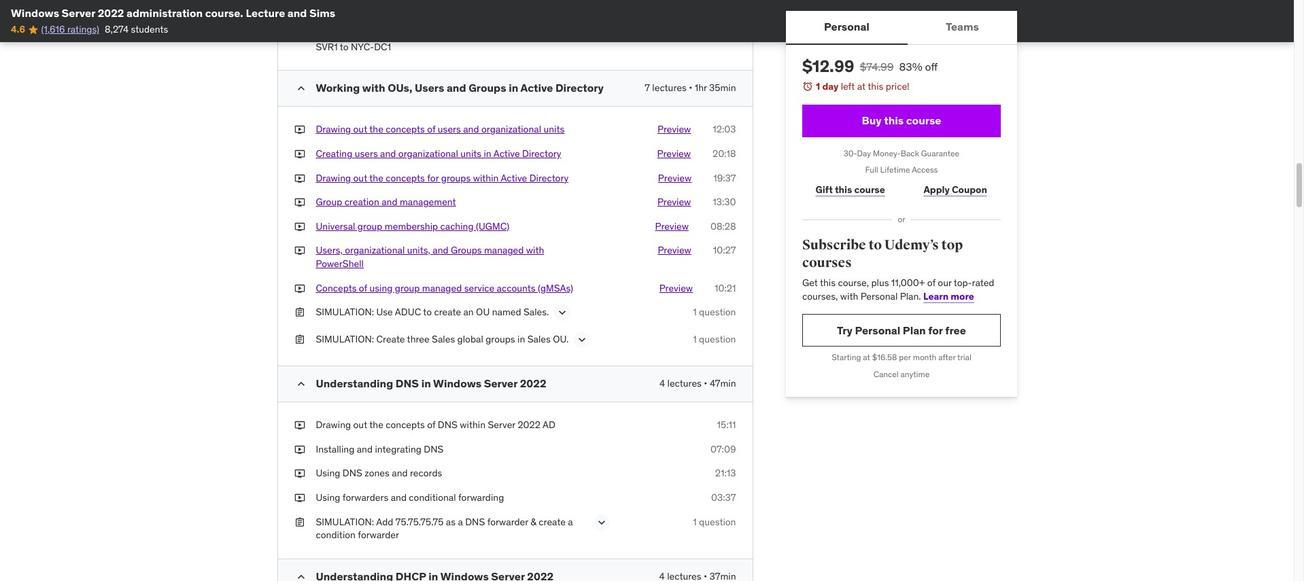 Task type: vqa. For each thing, say whether or not it's contained in the screenshot.
overview
no



Task type: locate. For each thing, give the bounding box(es) containing it.
managed down (ugmc)
[[484, 244, 524, 257]]

0 vertical spatial with
[[362, 81, 385, 95]]

preview left 20:18
[[657, 148, 691, 160]]

0 vertical spatial units
[[543, 123, 564, 136]]

question for 1st xsmall image from the top of the page
[[699, 27, 736, 40]]

drawing for drawing out the concepts of users and organizational units
[[316, 123, 351, 136]]

directory for working with ous, users and groups in active directory
[[555, 81, 604, 95]]

create for three
[[376, 333, 405, 345]]

concepts
[[316, 282, 357, 294]]

directory
[[555, 81, 604, 95], [522, 148, 561, 160], [529, 172, 568, 184]]

1 sales from the left
[[432, 333, 455, 345]]

in right the object
[[565, 0, 573, 2]]

gift
[[816, 183, 833, 196]]

organizational down working with ous, users and groups in active directory
[[481, 123, 541, 136]]

with left ous, at top
[[362, 81, 385, 95]]

ou
[[476, 306, 490, 318]]

the inside simulation: transfer the rid master fsmo role from nyc- svr1 to nyc-dc1
[[412, 27, 426, 40]]

2 using from the top
[[316, 491, 340, 504]]

this
[[867, 80, 883, 92], [884, 114, 903, 127], [835, 183, 852, 196], [820, 277, 835, 289]]

1 horizontal spatial with
[[526, 244, 544, 257]]

a right as
[[458, 516, 463, 528]]

drawing for drawing out the concepts of dns within server 2022 ad
[[316, 419, 351, 431]]

1
[[693, 27, 697, 40], [816, 80, 820, 92], [693, 306, 697, 318], [693, 333, 697, 345], [693, 516, 697, 528]]

buy this course button
[[802, 104, 1000, 137]]

preview
[[657, 123, 691, 136], [657, 148, 691, 160], [658, 172, 692, 184], [657, 196, 691, 208], [655, 220, 689, 232], [658, 244, 691, 257], [659, 282, 693, 294]]

the for fsmo
[[412, 27, 426, 40]]

guarantee
[[921, 148, 959, 158]]

0 vertical spatial users
[[438, 123, 461, 136]]

1 question from the top
[[699, 27, 736, 40]]

named
[[492, 306, 521, 318]]

simulation: up understanding
[[316, 333, 374, 345]]

three
[[407, 333, 430, 345]]

personal
[[824, 20, 869, 34], [860, 290, 897, 302], [855, 324, 900, 337]]

2 drawing from the top
[[316, 172, 351, 184]]

out down 'working'
[[353, 123, 367, 136]]

1 vertical spatial create
[[376, 333, 405, 345]]

2 vertical spatial 2022
[[518, 419, 540, 431]]

at left $16.58
[[863, 352, 870, 363]]

2 concepts from the top
[[386, 172, 425, 184]]

a left show lecture description icon
[[568, 516, 573, 528]]

drawing for drawing out the concepts for groups within active directory
[[316, 172, 351, 184]]

after
[[938, 352, 955, 363]]

at inside starting at $16.58 per month after trial cancel anytime
[[863, 352, 870, 363]]

drawing out the concepts of users and organizational units
[[316, 123, 564, 136]]

2 question from the top
[[699, 306, 736, 318]]

small image left 'working'
[[294, 82, 308, 95]]

20:18
[[712, 148, 736, 160]]

1 vertical spatial groups
[[486, 333, 515, 345]]

1 vertical spatial show lecture description image
[[575, 333, 589, 347]]

access
[[911, 165, 938, 175]]

(gmsas)
[[538, 282, 573, 294]]

0 vertical spatial for
[[427, 172, 439, 184]]

2 vertical spatial concepts
[[386, 419, 425, 431]]

day
[[857, 148, 871, 158]]

0 vertical spatial group
[[357, 220, 382, 232]]

object
[[536, 0, 563, 2]]

of
[[427, 123, 435, 136], [927, 277, 935, 289], [359, 282, 367, 294], [427, 419, 435, 431]]

of left our
[[927, 277, 935, 289]]

2 vertical spatial organizational
[[345, 244, 405, 257]]

• left '1hr'
[[689, 82, 692, 94]]

question down 03:37
[[699, 516, 736, 528]]

at
[[857, 80, 865, 92], [863, 352, 870, 363]]

concepts up integrating
[[386, 419, 425, 431]]

using left forwarders
[[316, 491, 340, 504]]

xsmall image
[[294, 27, 305, 41], [294, 172, 305, 185], [294, 196, 305, 209], [294, 220, 305, 233], [294, 244, 305, 258], [294, 282, 305, 295], [294, 306, 305, 319], [294, 333, 305, 347], [294, 419, 305, 432], [294, 467, 305, 481], [294, 516, 305, 529]]

groups down fsmo
[[469, 81, 506, 95]]

rid
[[429, 27, 444, 40]]

top
[[941, 237, 963, 254]]

1 vertical spatial for
[[928, 324, 943, 337]]

small image for understanding dns in windows server 2022
[[294, 377, 308, 391]]

0 vertical spatial nyc-
[[548, 27, 571, 40]]

1 day left at this price!
[[816, 80, 909, 92]]

create left three
[[376, 333, 405, 345]]

users
[[438, 123, 461, 136], [355, 148, 378, 160]]

and inside group creation and management button
[[382, 196, 397, 208]]

1 horizontal spatial a
[[458, 516, 463, 528]]

course inside gift this course link
[[854, 183, 885, 196]]

tab list
[[786, 11, 1017, 45]]

this for get this course, plus 11,000+ of our top-rated courses, with personal plan.
[[820, 277, 835, 289]]

xsmall image
[[294, 123, 305, 137], [294, 148, 305, 161], [294, 443, 305, 456], [294, 491, 305, 505]]

simulation:
[[316, 0, 374, 2], [316, 27, 374, 40], [316, 306, 374, 318], [316, 333, 374, 345], [316, 516, 374, 528]]

simulation: up svr1
[[316, 27, 374, 40]]

course down full
[[854, 183, 885, 196]]

$12.99 $74.99 83% off
[[802, 56, 937, 77]]

0 vertical spatial lectures
[[652, 82, 687, 94]]

4 simulation: from the top
[[316, 333, 374, 345]]

4 1 question from the top
[[693, 516, 736, 528]]

directory for drawing out the concepts for groups within active directory
[[529, 172, 568, 184]]

1 vertical spatial units
[[460, 148, 481, 160]]

more
[[950, 290, 974, 302]]

0 vertical spatial at
[[857, 80, 865, 92]]

create up directory.
[[376, 0, 405, 2]]

7 xsmall image from the top
[[294, 306, 305, 319]]

2 vertical spatial with
[[840, 290, 858, 302]]

1 drawing from the top
[[316, 123, 351, 136]]

2 vertical spatial to
[[423, 306, 432, 318]]

server
[[62, 6, 95, 20], [484, 377, 517, 390], [488, 419, 515, 431]]

1 vertical spatial with
[[526, 244, 544, 257]]

organizational down drawing out the concepts of users and organizational units button
[[398, 148, 458, 160]]

1 simulation: from the top
[[316, 0, 374, 2]]

and inside drawing out the concepts of users and organizational units button
[[463, 123, 479, 136]]

concepts up group creation and management
[[386, 172, 425, 184]]

group down "creation"
[[357, 220, 382, 232]]

1 vertical spatial using
[[316, 491, 340, 504]]

course for gift this course
[[854, 183, 885, 196]]

computer
[[493, 0, 534, 2]]

simulation: inside simulation: create a pre-staged rodc computer object in active directory.
[[316, 0, 374, 2]]

5 xsmall image from the top
[[294, 244, 305, 258]]

sales.
[[523, 306, 549, 318]]

add
[[376, 516, 393, 528]]

2 small image from the top
[[294, 377, 308, 391]]

0 vertical spatial show lecture description image
[[556, 306, 569, 320]]

0 vertical spatial drawing
[[316, 123, 351, 136]]

month
[[913, 352, 936, 363]]

groups down named at the left of page
[[486, 333, 515, 345]]

0 horizontal spatial nyc-
[[351, 41, 374, 53]]

1 vertical spatial nyc-
[[351, 41, 374, 53]]

groups down creating users and organizational units in active directory button
[[441, 172, 471, 184]]

1 create from the top
[[376, 0, 405, 2]]

preview left 19:37
[[658, 172, 692, 184]]

or
[[897, 214, 905, 224]]

concepts up creating users and organizational units in active directory
[[386, 123, 425, 136]]

preview for 08:28
[[655, 220, 689, 232]]

1 horizontal spatial show lecture description image
[[575, 333, 589, 347]]

1 vertical spatial lectures
[[667, 377, 702, 390]]

drawing up installing
[[316, 419, 351, 431]]

0 horizontal spatial sales
[[432, 333, 455, 345]]

a left pre-
[[407, 0, 412, 2]]

in inside button
[[484, 148, 491, 160]]

2 horizontal spatial a
[[568, 516, 573, 528]]

in down role
[[509, 81, 518, 95]]

7
[[645, 82, 650, 94]]

of up creating users and organizational units in active directory
[[427, 123, 435, 136]]

and up add in the left of the page
[[391, 491, 407, 504]]

preview for 20:18
[[657, 148, 691, 160]]

1 vertical spatial to
[[868, 237, 882, 254]]

units inside button
[[460, 148, 481, 160]]

1 out from the top
[[353, 123, 367, 136]]

out inside button
[[353, 123, 367, 136]]

lectures right the 7
[[652, 82, 687, 94]]

and up group creation and management
[[380, 148, 396, 160]]

9 xsmall image from the top
[[294, 419, 305, 432]]

1 question down 10:21 on the right
[[693, 306, 736, 318]]

create right &
[[539, 516, 566, 528]]

preview down 7 lectures • 1hr 35min
[[657, 123, 691, 136]]

coupon
[[951, 183, 987, 196]]

forwarder
[[487, 516, 528, 528], [358, 529, 399, 541]]

within inside button
[[473, 172, 499, 184]]

8,274
[[105, 23, 129, 36]]

1 vertical spatial concepts
[[386, 172, 425, 184]]

pre-
[[414, 0, 433, 2]]

ad
[[542, 419, 555, 431]]

simulation: down concepts
[[316, 306, 374, 318]]

1 horizontal spatial to
[[423, 306, 432, 318]]

1 horizontal spatial managed
[[484, 244, 524, 257]]

1 horizontal spatial for
[[928, 324, 943, 337]]

course
[[906, 114, 941, 127], [854, 183, 885, 196]]

managed up simulation: use aduc to create an ou named sales. at the left bottom of the page
[[422, 282, 462, 294]]

0 horizontal spatial create
[[434, 306, 461, 318]]

3 simulation: from the top
[[316, 306, 374, 318]]

and up zones
[[357, 443, 373, 455]]

the inside button
[[369, 123, 383, 136]]

2 simulation: from the top
[[316, 27, 374, 40]]

4 xsmall image from the top
[[294, 220, 305, 233]]

5 simulation: from the top
[[316, 516, 374, 528]]

personal up $12.99
[[824, 20, 869, 34]]

1 vertical spatial server
[[484, 377, 517, 390]]

this inside button
[[884, 114, 903, 127]]

dns inside simulation: add 75.75.75.75 as a dns forwarder & create a condition forwarder
[[465, 516, 485, 528]]

simulation: for simulation: create three sales global groups in sales ou.
[[316, 333, 374, 345]]

15:11
[[717, 419, 736, 431]]

global
[[457, 333, 483, 345]]

the inside button
[[369, 172, 383, 184]]

1 horizontal spatial nyc-
[[548, 27, 571, 40]]

0 vertical spatial course
[[906, 114, 941, 127]]

dns right as
[[465, 516, 485, 528]]

0 vertical spatial •
[[689, 82, 692, 94]]

show lecture description image
[[556, 306, 569, 320], [575, 333, 589, 347]]

2 create from the top
[[376, 333, 405, 345]]

to
[[340, 41, 348, 53], [868, 237, 882, 254], [423, 306, 432, 318]]

1 horizontal spatial course
[[906, 114, 941, 127]]

1 using from the top
[[316, 467, 340, 480]]

concepts for dns
[[386, 419, 425, 431]]

directory.
[[345, 3, 385, 15]]

and
[[287, 6, 307, 20], [447, 81, 466, 95], [463, 123, 479, 136], [380, 148, 396, 160], [382, 196, 397, 208], [433, 244, 448, 257], [357, 443, 373, 455], [392, 467, 408, 480], [391, 491, 407, 504]]

3 drawing from the top
[[316, 419, 351, 431]]

0 vertical spatial create
[[434, 306, 461, 318]]

0 horizontal spatial •
[[689, 82, 692, 94]]

out
[[353, 123, 367, 136], [353, 172, 367, 184], [353, 419, 367, 431]]

0 vertical spatial personal
[[824, 20, 869, 34]]

of inside button
[[427, 123, 435, 136]]

lectures for understanding dns in windows server 2022
[[667, 377, 702, 390]]

drawing inside drawing out the concepts for groups within active directory button
[[316, 172, 351, 184]]

and inside creating users and organizational units in active directory button
[[380, 148, 396, 160]]

using down installing
[[316, 467, 340, 480]]

at right "left"
[[857, 80, 865, 92]]

0 vertical spatial concepts
[[386, 123, 425, 136]]

this inside the get this course, plus 11,000+ of our top-rated courses, with personal plan.
[[820, 277, 835, 289]]

1 horizontal spatial sales
[[527, 333, 551, 345]]

1 concepts from the top
[[386, 123, 425, 136]]

this up courses, at the right of the page
[[820, 277, 835, 289]]

ou.
[[553, 333, 569, 345]]

3 question from the top
[[699, 333, 736, 345]]

1 vertical spatial groups
[[451, 244, 482, 257]]

using forwarders and conditional forwarding
[[316, 491, 504, 504]]

1 vertical spatial course
[[854, 183, 885, 196]]

preview left 08:28
[[655, 220, 689, 232]]

zones
[[365, 467, 390, 480]]

rodc
[[464, 0, 491, 2]]

out for drawing out the concepts of dns within server 2022 ad
[[353, 419, 367, 431]]

simulation: inside simulation: transfer the rid master fsmo role from nyc- svr1 to nyc-dc1
[[316, 27, 374, 40]]

0 vertical spatial forwarder
[[487, 516, 528, 528]]

1 for 8th xsmall image from the top
[[693, 333, 697, 345]]

groups for global
[[486, 333, 515, 345]]

1 vertical spatial small image
[[294, 377, 308, 391]]

1 question up 47min
[[693, 333, 736, 345]]

3 out from the top
[[353, 419, 367, 431]]

organizational up powershell
[[345, 244, 405, 257]]

of left using
[[359, 282, 367, 294]]

sales right three
[[432, 333, 455, 345]]

2022 up 'ad'
[[520, 377, 546, 390]]

and right "creation"
[[382, 196, 397, 208]]

organizational inside users, organizational units, and groups managed with powershell
[[345, 244, 405, 257]]

sales
[[432, 333, 455, 345], [527, 333, 551, 345]]

for left free
[[928, 324, 943, 337]]

group
[[357, 220, 382, 232], [395, 282, 420, 294]]

0 horizontal spatial users
[[355, 148, 378, 160]]

managed inside users, organizational units, and groups managed with powershell
[[484, 244, 524, 257]]

3 xsmall image from the top
[[294, 443, 305, 456]]

personal up $16.58
[[855, 324, 900, 337]]

gift this course link
[[802, 176, 899, 203]]

users up creating users and organizational units in active directory
[[438, 123, 461, 136]]

groups down caching
[[451, 244, 482, 257]]

2 vertical spatial server
[[488, 419, 515, 431]]

1 vertical spatial managed
[[422, 282, 462, 294]]

3 concepts from the top
[[386, 419, 425, 431]]

drawing down creating
[[316, 172, 351, 184]]

plus
[[871, 277, 889, 289]]

active inside simulation: create a pre-staged rodc computer object in active directory.
[[316, 3, 342, 15]]

nyc- right from on the top left of the page
[[548, 27, 571, 40]]

users right creating
[[355, 148, 378, 160]]

group inside button
[[395, 282, 420, 294]]

1 vertical spatial •
[[704, 377, 707, 390]]

1 vertical spatial at
[[863, 352, 870, 363]]

concepts inside drawing out the concepts for groups within active directory button
[[386, 172, 425, 184]]

personal down plus
[[860, 290, 897, 302]]

a
[[407, 0, 412, 2], [458, 516, 463, 528], [568, 516, 573, 528]]

0 horizontal spatial groups
[[441, 172, 471, 184]]

1 xsmall image from the top
[[294, 123, 305, 137]]

show lecture description image down the (gmsas)
[[556, 306, 569, 320]]

0 horizontal spatial to
[[340, 41, 348, 53]]

our
[[937, 277, 951, 289]]

within down understanding dns in windows server 2022
[[460, 419, 485, 431]]

2 vertical spatial directory
[[529, 172, 568, 184]]

show lecture description image
[[595, 516, 608, 529]]

0 horizontal spatial for
[[427, 172, 439, 184]]

left
[[840, 80, 855, 92]]

1 vertical spatial group
[[395, 282, 420, 294]]

2 vertical spatial drawing
[[316, 419, 351, 431]]

to left the udemy's
[[868, 237, 882, 254]]

0 horizontal spatial a
[[407, 0, 412, 2]]

show lecture description image right ou.
[[575, 333, 589, 347]]

1 horizontal spatial forwarder
[[487, 516, 528, 528]]

1 horizontal spatial create
[[539, 516, 566, 528]]

users, organizational units, and groups managed with powershell button
[[316, 244, 588, 271]]

forwarder down add in the left of the page
[[358, 529, 399, 541]]

dns down the drawing out the concepts of dns within server 2022 ad
[[424, 443, 444, 455]]

the for dns
[[369, 419, 383, 431]]

1 vertical spatial 2022
[[520, 377, 546, 390]]

small image for working with ous, users and groups in active directory
[[294, 82, 308, 95]]

2 vertical spatial out
[[353, 419, 367, 431]]

in up drawing out the concepts for groups within active directory
[[484, 148, 491, 160]]

lectures right 4
[[667, 377, 702, 390]]

group creation and management button
[[316, 196, 456, 209]]

buy this course
[[861, 114, 941, 127]]

preview left 10:21 on the right
[[659, 282, 693, 294]]

0 horizontal spatial units
[[460, 148, 481, 160]]

powershell
[[316, 258, 364, 270]]

for inside try personal plan for free link
[[928, 324, 943, 337]]

group up aduc
[[395, 282, 420, 294]]

course up back on the right top of page
[[906, 114, 941, 127]]

0 vertical spatial small image
[[294, 82, 308, 95]]

forwarder left &
[[487, 516, 528, 528]]

concepts inside drawing out the concepts of users and organizational units button
[[386, 123, 425, 136]]

create left an
[[434, 306, 461, 318]]

concepts of using group managed service accounts (gmsas)
[[316, 282, 573, 294]]

with up accounts at the left of page
[[526, 244, 544, 257]]

0 vertical spatial within
[[473, 172, 499, 184]]

create inside simulation: create a pre-staged rodc computer object in active directory.
[[376, 0, 405, 2]]

0 horizontal spatial windows
[[11, 6, 59, 20]]

0 vertical spatial windows
[[11, 6, 59, 20]]

0 vertical spatial using
[[316, 467, 340, 480]]

7 lectures • 1hr 35min
[[645, 82, 736, 94]]

this for gift this course
[[835, 183, 852, 196]]

windows down global
[[433, 377, 481, 390]]

universal group membership caching (ugmc) button
[[316, 220, 509, 233]]

4 question from the top
[[699, 516, 736, 528]]

try personal plan for free link
[[802, 314, 1000, 347]]

1 horizontal spatial windows
[[433, 377, 481, 390]]

1 question up "35min"
[[693, 27, 736, 40]]

small image
[[294, 82, 308, 95], [294, 377, 308, 391]]

6 xsmall image from the top
[[294, 282, 305, 295]]

to right svr1
[[340, 41, 348, 53]]

organizational inside button
[[481, 123, 541, 136]]

2 vertical spatial personal
[[855, 324, 900, 337]]

nyc- right svr1
[[351, 41, 374, 53]]

lectures for working with ous, users and groups in active directory
[[652, 82, 687, 94]]

rated
[[972, 277, 994, 289]]

1 vertical spatial within
[[460, 419, 485, 431]]

0 vertical spatial 2022
[[98, 6, 124, 20]]

concepts
[[386, 123, 425, 136], [386, 172, 425, 184], [386, 419, 425, 431]]

2 1 question from the top
[[693, 306, 736, 318]]

sales left ou.
[[527, 333, 551, 345]]

for down creating users and organizational units in active directory button
[[427, 172, 439, 184]]

0 horizontal spatial group
[[357, 220, 382, 232]]

tab list containing personal
[[786, 11, 1017, 45]]

0 vertical spatial organizational
[[481, 123, 541, 136]]

this for buy this course
[[884, 114, 903, 127]]

2 horizontal spatial with
[[840, 290, 858, 302]]

2 out from the top
[[353, 172, 367, 184]]

0 horizontal spatial show lecture description image
[[556, 306, 569, 320]]

and up creating users and organizational units in active directory
[[463, 123, 479, 136]]

1 horizontal spatial users
[[438, 123, 461, 136]]

0 vertical spatial managed
[[484, 244, 524, 257]]

1 vertical spatial drawing
[[316, 172, 351, 184]]

2022 up 8,274
[[98, 6, 124, 20]]

simulation: inside simulation: add 75.75.75.75 as a dns forwarder & create a condition forwarder
[[316, 516, 374, 528]]

1 vertical spatial forwarder
[[358, 529, 399, 541]]

out up installing and integrating dns
[[353, 419, 367, 431]]

using
[[369, 282, 393, 294]]

1 horizontal spatial groups
[[486, 333, 515, 345]]

drawing up creating
[[316, 123, 351, 136]]

small image left understanding
[[294, 377, 308, 391]]

0 horizontal spatial managed
[[422, 282, 462, 294]]

units inside button
[[543, 123, 564, 136]]

0 vertical spatial out
[[353, 123, 367, 136]]

create for a
[[376, 0, 405, 2]]

1 vertical spatial personal
[[860, 290, 897, 302]]

windows
[[11, 6, 59, 20], [433, 377, 481, 390]]

1 horizontal spatial units
[[543, 123, 564, 136]]

using for using dns zones and records
[[316, 467, 340, 480]]

2 horizontal spatial to
[[868, 237, 882, 254]]

$16.58
[[872, 352, 897, 363]]

question for 8th xsmall image from the top
[[699, 333, 736, 345]]

out inside button
[[353, 172, 367, 184]]

within for active
[[473, 172, 499, 184]]

and right zones
[[392, 467, 408, 480]]

out up "creation"
[[353, 172, 367, 184]]

1 question
[[693, 27, 736, 40], [693, 306, 736, 318], [693, 333, 736, 345], [693, 516, 736, 528]]

a inside simulation: create a pre-staged rodc computer object in active directory.
[[407, 0, 412, 2]]

to right aduc
[[423, 306, 432, 318]]

course inside 'buy this course' button
[[906, 114, 941, 127]]

1 horizontal spatial group
[[395, 282, 420, 294]]

and right units,
[[433, 244, 448, 257]]

this right buy
[[884, 114, 903, 127]]

1 small image from the top
[[294, 82, 308, 95]]

drawing inside drawing out the concepts of users and organizational units button
[[316, 123, 351, 136]]

groups inside button
[[441, 172, 471, 184]]

records
[[410, 467, 442, 480]]

2 xsmall image from the top
[[294, 172, 305, 185]]

2022 left 'ad'
[[518, 419, 540, 431]]

from
[[526, 27, 545, 40]]

out for drawing out the concepts of users and organizational units
[[353, 123, 367, 136]]

0 vertical spatial groups
[[441, 172, 471, 184]]

0 vertical spatial to
[[340, 41, 348, 53]]

0 vertical spatial directory
[[555, 81, 604, 95]]

ratings)
[[67, 23, 99, 36]]



Task type: describe. For each thing, give the bounding box(es) containing it.
forwarders
[[343, 491, 388, 504]]

this down $74.99
[[867, 80, 883, 92]]

using dns zones and records
[[316, 467, 442, 480]]

course,
[[838, 277, 869, 289]]

apply coupon button
[[910, 176, 1000, 203]]

groups inside users, organizational units, and groups managed with powershell
[[451, 244, 482, 257]]

of inside button
[[359, 282, 367, 294]]

starting
[[831, 352, 861, 363]]

and inside users, organizational units, and groups managed with powershell
[[433, 244, 448, 257]]

21:13
[[715, 467, 736, 480]]

plan.
[[900, 290, 921, 302]]

administration
[[126, 6, 203, 20]]

units,
[[407, 244, 430, 257]]

per
[[899, 352, 911, 363]]

personal inside the get this course, plus 11,000+ of our top-rated courses, with personal plan.
[[860, 290, 897, 302]]

13:30
[[713, 196, 736, 208]]

svr1
[[316, 41, 338, 53]]

of down understanding dns in windows server 2022
[[427, 419, 435, 431]]

$12.99
[[802, 56, 854, 77]]

47min
[[710, 377, 736, 390]]

users inside button
[[438, 123, 461, 136]]

learn
[[923, 290, 948, 302]]

starting at $16.58 per month after trial cancel anytime
[[831, 352, 971, 380]]

in up the drawing out the concepts of dns within server 2022 ad
[[421, 377, 431, 390]]

35min
[[709, 82, 736, 94]]

show lecture description image for ou.
[[575, 333, 589, 347]]

• for understanding dns in windows server 2022
[[704, 377, 707, 390]]

1 vertical spatial windows
[[433, 377, 481, 390]]

dc1
[[374, 41, 391, 53]]

transfer
[[376, 27, 410, 40]]

aduc
[[395, 306, 421, 318]]

day
[[822, 80, 838, 92]]

creating users and organizational units in active directory button
[[316, 148, 561, 161]]

3 xsmall image from the top
[[294, 196, 305, 209]]

30-day money-back guarantee full lifetime access
[[843, 148, 959, 175]]

creating users and organizational units in active directory
[[316, 148, 561, 160]]

try personal plan for free
[[837, 324, 966, 337]]

(ugmc)
[[476, 220, 509, 232]]

1 1 question from the top
[[693, 27, 736, 40]]

1 vertical spatial organizational
[[398, 148, 458, 160]]

free
[[945, 324, 966, 337]]

within for server
[[460, 419, 485, 431]]

users
[[415, 81, 444, 95]]

2 xsmall image from the top
[[294, 148, 305, 161]]

learn more
[[923, 290, 974, 302]]

4 xsmall image from the top
[[294, 491, 305, 505]]

staged
[[433, 0, 462, 2]]

4
[[659, 377, 665, 390]]

master
[[447, 27, 476, 40]]

1 for 11th xsmall image from the top
[[693, 516, 697, 528]]

apply
[[923, 183, 949, 196]]

teams
[[945, 20, 979, 34]]

buy
[[861, 114, 881, 127]]

in down named at the left of page
[[517, 333, 525, 345]]

0 vertical spatial server
[[62, 6, 95, 20]]

19:37
[[713, 172, 736, 184]]

teams button
[[907, 11, 1017, 44]]

1 xsmall image from the top
[[294, 27, 305, 41]]

0 horizontal spatial forwarder
[[358, 529, 399, 541]]

preview for 10:21
[[659, 282, 693, 294]]

simulation: for simulation: add 75.75.75.75 as a dns forwarder & create a condition forwarder
[[316, 516, 374, 528]]

concepts for groups
[[386, 172, 425, 184]]

understanding
[[316, 377, 393, 390]]

full
[[865, 165, 878, 175]]

drawing out the concepts of dns within server 2022 ad
[[316, 419, 555, 431]]

working with ous, users and groups in active directory
[[316, 81, 604, 95]]

simulation: use aduc to create an ou named sales.
[[316, 306, 549, 318]]

the for groups
[[369, 172, 383, 184]]

personal inside try personal plan for free link
[[855, 324, 900, 337]]

users, organizational units, and groups managed with powershell
[[316, 244, 544, 270]]

apply coupon
[[923, 183, 987, 196]]

course for buy this course
[[906, 114, 941, 127]]

create inside simulation: add 75.75.75.75 as a dns forwarder & create a condition forwarder
[[539, 516, 566, 528]]

of inside the get this course, plus 11,000+ of our top-rated courses, with personal plan.
[[927, 277, 935, 289]]

and left sims
[[287, 6, 307, 20]]

question for 11th xsmall image from the top
[[699, 516, 736, 528]]

4 lectures • 47min
[[659, 377, 736, 390]]

an
[[463, 306, 474, 318]]

dns left zones
[[343, 467, 362, 480]]

and right users
[[447, 81, 466, 95]]

with inside the get this course, plus 11,000+ of our top-rated courses, with personal plan.
[[840, 290, 858, 302]]

11,000+
[[891, 277, 925, 289]]

understanding dns in windows server 2022
[[316, 377, 546, 390]]

2 sales from the left
[[527, 333, 551, 345]]

with inside users, organizational units, and groups managed with powershell
[[526, 244, 544, 257]]

1 vertical spatial directory
[[522, 148, 561, 160]]

8 xsmall image from the top
[[294, 333, 305, 347]]

get
[[802, 277, 817, 289]]

the for users
[[369, 123, 383, 136]]

as
[[446, 516, 456, 528]]

personal inside personal button
[[824, 20, 869, 34]]

in inside simulation: create a pre-staged rodc computer object in active directory.
[[565, 0, 573, 2]]

get this course, plus 11,000+ of our top-rated courses, with personal plan.
[[802, 277, 994, 302]]

using for using forwarders and conditional forwarding
[[316, 491, 340, 504]]

simulation: for simulation: transfer the rid master fsmo role from nyc- svr1 to nyc-dc1
[[316, 27, 374, 40]]

for inside drawing out the concepts for groups within active directory button
[[427, 172, 439, 184]]

groups for for
[[441, 172, 471, 184]]

• for working with ous, users and groups in active directory
[[689, 82, 692, 94]]

30-
[[843, 148, 857, 158]]

conditional
[[409, 491, 456, 504]]

ous,
[[388, 81, 412, 95]]

drawing out the concepts of users and organizational units button
[[316, 123, 564, 137]]

caching
[[440, 220, 474, 232]]

07:09
[[710, 443, 736, 455]]

gift this course
[[816, 183, 885, 196]]

course.
[[205, 6, 243, 20]]

plan
[[902, 324, 925, 337]]

3 1 question from the top
[[693, 333, 736, 345]]

integrating
[[375, 443, 421, 455]]

preview for 13:30
[[657, 196, 691, 208]]

to inside simulation: transfer the rid master fsmo role from nyc- svr1 to nyc-dc1
[[340, 41, 348, 53]]

lecture
[[246, 6, 285, 20]]

11 xsmall image from the top
[[294, 516, 305, 529]]

preview left 10:27
[[658, 244, 691, 257]]

drawing out the concepts for groups within active directory button
[[316, 172, 568, 185]]

subscribe
[[802, 237, 866, 254]]

75.75.75.75
[[396, 516, 444, 528]]

out for drawing out the concepts for groups within active directory
[[353, 172, 367, 184]]

learn more link
[[923, 290, 974, 302]]

small image
[[294, 570, 308, 581]]

creation
[[344, 196, 379, 208]]

membership
[[385, 220, 438, 232]]

personal button
[[786, 11, 907, 44]]

management
[[400, 196, 456, 208]]

10 xsmall image from the top
[[294, 467, 305, 481]]

concepts for users
[[386, 123, 425, 136]]

0 vertical spatial groups
[[469, 81, 506, 95]]

1 for 1st xsmall image from the top of the page
[[693, 27, 697, 40]]

preview for 19:37
[[658, 172, 692, 184]]

role
[[507, 27, 523, 40]]

fsmo
[[478, 27, 505, 40]]

accounts
[[497, 282, 536, 294]]

simulation: for simulation: use aduc to create an ou named sales.
[[316, 306, 374, 318]]

preview for 12:03
[[657, 123, 691, 136]]

83%
[[899, 60, 922, 73]]

dns down three
[[396, 377, 419, 390]]

simulation: create a pre-staged rodc computer object in active directory.
[[316, 0, 573, 15]]

simulation: create three sales global groups in sales ou.
[[316, 333, 569, 345]]

08:28
[[710, 220, 736, 232]]

sims
[[309, 6, 335, 20]]

12:03
[[713, 123, 736, 136]]

alarm image
[[802, 81, 813, 92]]

users inside button
[[355, 148, 378, 160]]

0 horizontal spatial with
[[362, 81, 385, 95]]

dns down understanding dns in windows server 2022
[[438, 419, 458, 431]]

windows server 2022 administration course. lecture and sims
[[11, 6, 335, 20]]

to inside the subscribe to udemy's top courses
[[868, 237, 882, 254]]

show lecture description image for sales.
[[556, 306, 569, 320]]

8,274 students
[[105, 23, 168, 36]]

group inside button
[[357, 220, 382, 232]]



